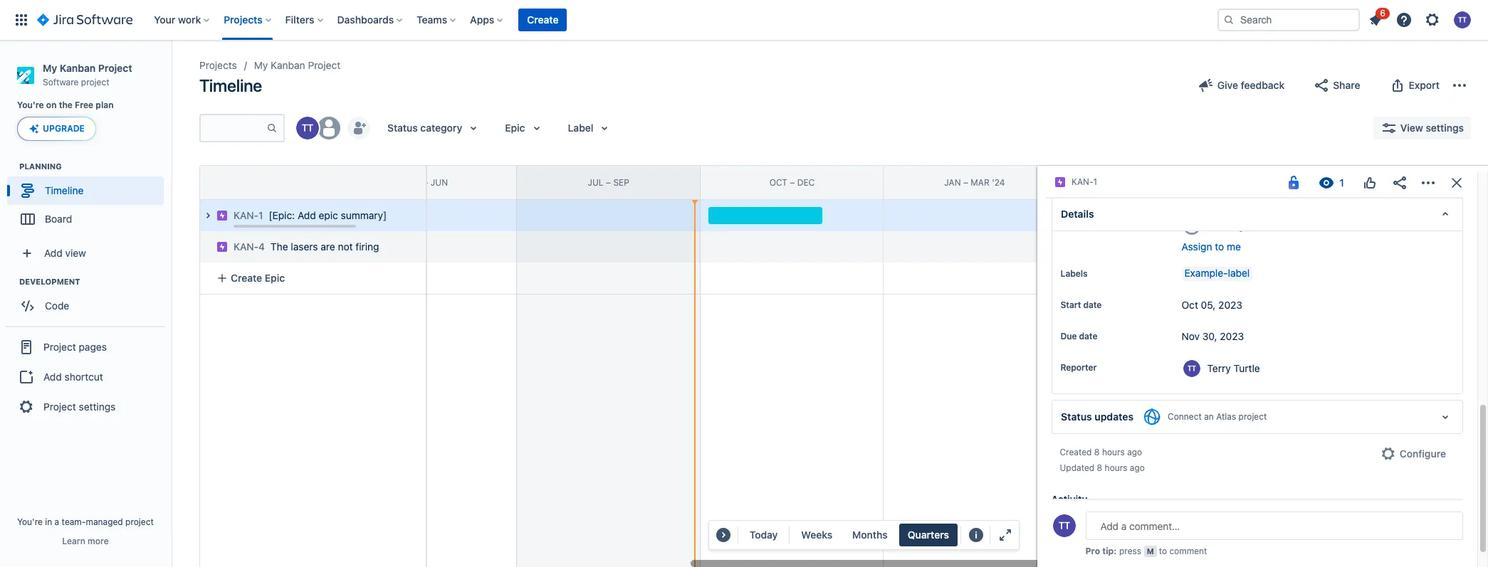 Task type: describe. For each thing, give the bounding box(es) containing it.
pro tip: press m to comment
[[1085, 546, 1207, 557]]

you're in a team-managed project
[[17, 517, 154, 528]]

kan-1
[[1071, 177, 1097, 187]]

create epic
[[231, 272, 285, 284]]

enter full screen image
[[996, 527, 1014, 544]]

projects for projects link
[[199, 59, 237, 71]]

more
[[88, 536, 109, 547]]

teams button
[[412, 9, 462, 31]]

on
[[46, 100, 57, 110]]

kan-4 the lasers are not firing
[[234, 241, 379, 253]]

connect an atlas project
[[1167, 412, 1267, 422]]

not
[[338, 241, 353, 253]]

summary]
[[341, 209, 387, 221]]

2023 for nov 30, 2023
[[1220, 330, 1244, 342]]

export icon image
[[1389, 77, 1406, 94]]

banner containing your work
[[0, 0, 1488, 40]]

Add a comment… field
[[1085, 512, 1463, 540]]

epic
[[319, 209, 338, 221]]

you're for you're on the free plan
[[17, 100, 44, 110]]

press
[[1119, 546, 1141, 557]]

details element
[[1051, 197, 1463, 231]]

jul – sep '24
[[1310, 177, 1367, 188]]

today button
[[741, 524, 787, 547]]

kanban for my kanban project
[[271, 59, 305, 71]]

weeks button
[[793, 524, 841, 547]]

start
[[1061, 300, 1081, 310]]

date for nov
[[1079, 331, 1097, 342]]

configure
[[1400, 448, 1446, 460]]

share
[[1333, 79, 1360, 91]]

my for my kanban project
[[254, 59, 268, 71]]

project inside "status updates" element
[[1238, 412, 1267, 422]]

oct 05, 2023
[[1182, 299, 1243, 311]]

0 vertical spatial 8
[[1094, 447, 1100, 458]]

primary element
[[9, 0, 1218, 40]]

created 8 hours ago updated 8 hours ago
[[1060, 447, 1145, 474]]

30,
[[1202, 330, 1217, 342]]

upgrade
[[43, 123, 85, 134]]

jul for jul – sep '24
[[1310, 177, 1326, 188]]

development image
[[2, 274, 19, 291]]

share button
[[1305, 74, 1369, 97]]

code
[[45, 300, 69, 312]]

Search field
[[1218, 9, 1360, 31]]

1 for kan-1
[[1093, 177, 1097, 187]]

apr
[[404, 177, 421, 188]]

2023 for oct 05, 2023
[[1218, 299, 1243, 311]]

notifications image
[[1367, 11, 1384, 28]]

planning
[[19, 162, 62, 171]]

sep for jul – sep
[[613, 177, 629, 188]]

oct for oct – dec
[[770, 177, 787, 188]]

0 horizontal spatial to
[[1159, 546, 1167, 557]]

– for oct – dec
[[790, 177, 795, 188]]

status category button
[[379, 117, 491, 140]]

project down filters "dropdown button"
[[308, 59, 341, 71]]

4
[[258, 241, 265, 253]]

6
[[1380, 8, 1386, 19]]

start date
[[1061, 300, 1102, 310]]

my kanban project software project
[[43, 62, 132, 87]]

create epic button
[[208, 266, 417, 291]]

firing
[[356, 241, 379, 253]]

m
[[1147, 547, 1154, 556]]

projects button
[[219, 9, 277, 31]]

team-
[[62, 517, 86, 528]]

kan- for kan-1
[[1071, 177, 1093, 187]]

give
[[1217, 79, 1238, 91]]

today
[[750, 529, 778, 541]]

share image
[[1313, 77, 1330, 94]]

due date
[[1061, 331, 1097, 342]]

the
[[59, 100, 73, 110]]

0 horizontal spatial epic image
[[216, 210, 228, 221]]

assignee
[[1061, 220, 1098, 231]]

jan
[[944, 177, 961, 188]]

to inside button
[[1215, 241, 1224, 253]]

board link
[[7, 205, 164, 234]]

me
[[1227, 241, 1241, 253]]

development group
[[7, 277, 170, 325]]

created
[[1060, 447, 1092, 458]]

1 for kan-1 [epic: add epic summary]
[[258, 209, 263, 221]]

nov 30, 2023
[[1182, 330, 1244, 342]]

development
[[19, 277, 80, 286]]

settings for project settings
[[79, 401, 116, 413]]

0 vertical spatial hours
[[1102, 447, 1125, 458]]

jun
[[431, 177, 448, 188]]

project settings link
[[6, 392, 165, 423]]

add people image
[[350, 120, 367, 137]]

comments button
[[1114, 511, 1174, 528]]

configure link
[[1371, 443, 1455, 466]]

oldest
[[1388, 513, 1419, 525]]

kan- for kan-1 [epic: add epic summary]
[[234, 209, 259, 221]]

filters button
[[281, 9, 329, 31]]

atlas
[[1216, 412, 1236, 422]]

Search timeline text field
[[201, 115, 266, 141]]

you're on the free plan
[[17, 100, 114, 110]]

jan – mar '24
[[944, 177, 1005, 188]]

unassigned image
[[318, 117, 340, 140]]

jul – sep
[[588, 177, 629, 188]]

1 horizontal spatial epic image
[[1054, 177, 1066, 188]]

labels
[[1061, 268, 1088, 279]]

project pages link
[[6, 332, 165, 363]]

share image
[[1391, 174, 1408, 192]]

'24 for jul – sep '24
[[1354, 177, 1367, 188]]

1 vertical spatial hours
[[1105, 463, 1127, 474]]

– for jan – mar '24
[[963, 177, 968, 188]]

status for status updates
[[1061, 411, 1092, 423]]

apps button
[[466, 9, 509, 31]]

are
[[321, 241, 335, 253]]

plan
[[96, 100, 114, 110]]

assign to me button
[[1182, 240, 1448, 254]]

project inside my kanban project software project
[[81, 77, 109, 87]]

weeks
[[802, 529, 833, 541]]

you're for you're in a team-managed project
[[17, 517, 43, 528]]

category
[[420, 122, 462, 134]]

oct – dec
[[770, 177, 815, 188]]

add for add view
[[44, 247, 63, 259]]

upgrade button
[[18, 118, 95, 141]]

1 vertical spatial ago
[[1130, 463, 1145, 474]]

apr – jun
[[404, 177, 448, 188]]

software
[[43, 77, 79, 87]]

learn
[[62, 536, 85, 547]]

kan-4 link
[[234, 240, 265, 254]]

view settings button
[[1373, 117, 1471, 140]]



Task type: locate. For each thing, give the bounding box(es) containing it.
0 horizontal spatial status
[[387, 122, 418, 134]]

add for add shortcut
[[43, 371, 62, 383]]

3 – from the left
[[790, 177, 795, 188]]

kanban down filters
[[271, 59, 305, 71]]

settings image
[[1424, 11, 1441, 28]]

kanban up software
[[60, 62, 96, 74]]

1 horizontal spatial to
[[1215, 241, 1224, 253]]

date right start
[[1083, 300, 1102, 310]]

view
[[65, 247, 86, 259]]

1 vertical spatial kan-
[[234, 209, 259, 221]]

timeline down projects link
[[199, 75, 262, 95]]

lasers
[[291, 241, 318, 253]]

shortcut
[[64, 371, 103, 383]]

view settings
[[1400, 122, 1464, 134]]

1 vertical spatial to
[[1159, 546, 1167, 557]]

0 vertical spatial create
[[527, 14, 559, 26]]

my for my kanban project software project
[[43, 62, 57, 74]]

date left due date pin to top. only you can see pinned fields. image
[[1079, 331, 1097, 342]]

0 vertical spatial kan-1 link
[[1071, 175, 1097, 190]]

0 vertical spatial add
[[298, 209, 316, 221]]

menu bar
[[1085, 511, 1225, 528]]

epic
[[265, 272, 285, 284]]

planning image
[[2, 158, 19, 175]]

sidebar navigation image
[[155, 57, 187, 85]]

you're left in
[[17, 517, 43, 528]]

to right m
[[1159, 546, 1167, 557]]

export button
[[1380, 74, 1448, 97]]

my inside my kanban project software project
[[43, 62, 57, 74]]

0 horizontal spatial oct
[[770, 177, 787, 188]]

kan-1 link
[[1071, 175, 1097, 190], [234, 209, 263, 223]]

'24 for jan – mar '24
[[992, 177, 1005, 188]]

projects for projects dropdown button
[[224, 14, 262, 26]]

timeline inside timeline link
[[45, 184, 84, 196]]

1 horizontal spatial create
[[527, 14, 559, 26]]

project right atlas
[[1238, 412, 1267, 422]]

1 up details
[[1093, 177, 1097, 187]]

add
[[298, 209, 316, 221], [44, 247, 63, 259], [43, 371, 62, 383]]

0 horizontal spatial timeline
[[45, 184, 84, 196]]

oldest first
[[1388, 513, 1440, 525]]

add shortcut
[[43, 371, 103, 383]]

actions image
[[1420, 174, 1437, 192]]

menu bar containing all
[[1085, 511, 1225, 528]]

2023 right 30,
[[1220, 330, 1244, 342]]

1 vertical spatial projects
[[199, 59, 237, 71]]

– for jul – sep '24
[[1328, 177, 1333, 188]]

4 – from the left
[[963, 177, 968, 188]]

learn more
[[62, 536, 109, 547]]

sep
[[613, 177, 629, 188], [1336, 177, 1352, 188]]

status left category
[[387, 122, 418, 134]]

view settings image
[[1380, 120, 1398, 137]]

history button
[[1179, 511, 1222, 528]]

export
[[1409, 79, 1440, 91]]

epic image up epic icon
[[216, 210, 228, 221]]

unassigned
[[1207, 220, 1261, 232]]

1 horizontal spatial status
[[1061, 411, 1092, 423]]

05,
[[1201, 299, 1216, 311]]

hours right updated
[[1105, 463, 1127, 474]]

1 horizontal spatial jul
[[1310, 177, 1326, 188]]

oct left 05,
[[1182, 299, 1198, 311]]

project up the "plan"
[[81, 77, 109, 87]]

epic image left kan-1
[[1054, 177, 1066, 188]]

1 horizontal spatial sep
[[1336, 177, 1352, 188]]

view
[[1400, 122, 1423, 134]]

project
[[81, 77, 109, 87], [1238, 412, 1267, 422], [125, 517, 154, 528]]

8 right created
[[1094, 447, 1100, 458]]

0 vertical spatial 2023
[[1218, 299, 1243, 311]]

1 vertical spatial you're
[[17, 517, 43, 528]]

example-label
[[1184, 267, 1250, 279]]

settings down "add shortcut" button
[[79, 401, 116, 413]]

kan-1 link up details
[[1071, 175, 1097, 190]]

months
[[853, 529, 888, 541]]

0 horizontal spatial kanban
[[60, 62, 96, 74]]

0 vertical spatial settings
[[1426, 122, 1464, 134]]

jira software image
[[37, 11, 133, 28], [37, 11, 133, 28]]

1 horizontal spatial my
[[254, 59, 268, 71]]

your work button
[[150, 9, 215, 31]]

1 vertical spatial add
[[44, 247, 63, 259]]

1 vertical spatial create
[[231, 272, 262, 284]]

status updates element
[[1051, 400, 1463, 434]]

copy link to issue image
[[1094, 177, 1106, 188]]

add left the epic
[[298, 209, 316, 221]]

epic image
[[1054, 177, 1066, 188], [216, 210, 228, 221]]

0 vertical spatial date
[[1083, 300, 1102, 310]]

project pages
[[43, 341, 107, 353]]

status up created
[[1061, 411, 1092, 423]]

example-
[[1184, 267, 1228, 279]]

2 vertical spatial add
[[43, 371, 62, 383]]

ago down updates
[[1127, 447, 1142, 458]]

kan- for kan-4 the lasers are not firing
[[234, 241, 259, 253]]

1 you're from the top
[[17, 100, 44, 110]]

1 vertical spatial 2023
[[1220, 330, 1244, 342]]

1 vertical spatial status
[[1061, 411, 1092, 423]]

my kanban project
[[254, 59, 341, 71]]

apps
[[470, 14, 494, 26]]

group
[[6, 326, 165, 427]]

pages
[[79, 341, 107, 353]]

– for jul – sep
[[606, 177, 611, 188]]

add view button
[[9, 239, 162, 268]]

project up the "plan"
[[98, 62, 132, 74]]

group containing project pages
[[6, 326, 165, 427]]

8 right updated
[[1097, 463, 1102, 474]]

create inside "button"
[[231, 272, 262, 284]]

'24 left share icon
[[1354, 177, 1367, 188]]

project right managed
[[125, 517, 154, 528]]

your
[[154, 14, 175, 26]]

kan- up kan-4 link
[[234, 209, 259, 221]]

1 vertical spatial kan-1 link
[[234, 209, 263, 223]]

ago up comments
[[1130, 463, 1145, 474]]

1 – from the left
[[423, 177, 428, 188]]

1 vertical spatial 1
[[258, 209, 263, 221]]

'24 right mar
[[992, 177, 1005, 188]]

sep for jul – sep '24
[[1336, 177, 1352, 188]]

projects up projects link
[[224, 14, 262, 26]]

timeline
[[199, 75, 262, 95], [45, 184, 84, 196]]

terry turtle image
[[296, 117, 319, 140]]

quarters
[[908, 529, 949, 541]]

label
[[1228, 267, 1250, 279]]

your work
[[154, 14, 201, 26]]

1 horizontal spatial oct
[[1182, 299, 1198, 311]]

free
[[75, 100, 93, 110]]

2 – from the left
[[606, 177, 611, 188]]

settings
[[1426, 122, 1464, 134], [79, 401, 116, 413]]

create inside button
[[527, 14, 559, 26]]

1 vertical spatial oct
[[1182, 299, 1198, 311]]

kanban for my kanban project software project
[[60, 62, 96, 74]]

search image
[[1223, 14, 1235, 26]]

0 horizontal spatial settings
[[79, 401, 116, 413]]

in
[[45, 517, 52, 528]]

project inside my kanban project software project
[[98, 62, 132, 74]]

projects link
[[199, 57, 237, 74]]

close image
[[1448, 174, 1465, 192]]

show child issues image
[[199, 207, 216, 224]]

all
[[1092, 513, 1104, 525]]

2 vertical spatial kan-
[[234, 241, 259, 253]]

0 horizontal spatial project
[[81, 77, 109, 87]]

managed
[[86, 517, 123, 528]]

[epic:
[[269, 209, 295, 221]]

2 you're from the top
[[17, 517, 43, 528]]

1 horizontal spatial kanban
[[271, 59, 305, 71]]

1 horizontal spatial timeline
[[199, 75, 262, 95]]

vote options: no one has voted for this issue yet. image
[[1361, 174, 1378, 192]]

1 left [epic:
[[258, 209, 263, 221]]

tip:
[[1102, 546, 1117, 557]]

5 – from the left
[[1328, 177, 1333, 188]]

hours down updates
[[1102, 447, 1125, 458]]

projects inside dropdown button
[[224, 14, 262, 26]]

project
[[308, 59, 341, 71], [98, 62, 132, 74], [43, 341, 76, 353], [43, 401, 76, 413]]

0 horizontal spatial kan-1 link
[[234, 209, 263, 223]]

1 horizontal spatial kan-1 link
[[1071, 175, 1097, 190]]

0 horizontal spatial jul
[[588, 177, 604, 188]]

timeline up board
[[45, 184, 84, 196]]

1 vertical spatial epic image
[[216, 210, 228, 221]]

hours
[[1102, 447, 1125, 458], [1105, 463, 1127, 474]]

1 horizontal spatial 1
[[1093, 177, 1097, 187]]

updates
[[1094, 411, 1133, 423]]

1 vertical spatial date
[[1079, 331, 1097, 342]]

2 sep from the left
[[1336, 177, 1352, 188]]

legend image
[[967, 527, 984, 544]]

board
[[45, 213, 72, 225]]

0 horizontal spatial '24
[[992, 177, 1005, 188]]

0 vertical spatial you're
[[17, 100, 44, 110]]

appswitcher icon image
[[13, 11, 30, 28]]

add left view
[[44, 247, 63, 259]]

1 horizontal spatial project
[[125, 517, 154, 528]]

create right apps popup button
[[527, 14, 559, 26]]

jul for jul – sep
[[588, 177, 604, 188]]

1 '24 from the left
[[992, 177, 1005, 188]]

kan-1 link up kan-4 link
[[234, 209, 263, 223]]

assign
[[1182, 241, 1212, 253]]

status for status category
[[387, 122, 418, 134]]

all button
[[1088, 511, 1108, 528]]

0 vertical spatial to
[[1215, 241, 1224, 253]]

kanban inside my kanban project software project
[[60, 62, 96, 74]]

0 vertical spatial projects
[[224, 14, 262, 26]]

1
[[1093, 177, 1097, 187], [258, 209, 263, 221]]

due date pin to top. only you can see pinned fields. image
[[1100, 331, 1112, 342]]

1 horizontal spatial settings
[[1426, 122, 1464, 134]]

reporter
[[1061, 362, 1097, 373]]

0 horizontal spatial 1
[[258, 209, 263, 221]]

1 sep from the left
[[613, 177, 629, 188]]

2 '24 from the left
[[1354, 177, 1367, 188]]

my up software
[[43, 62, 57, 74]]

updated
[[1060, 463, 1095, 474]]

settings for view settings
[[1426, 122, 1464, 134]]

comment
[[1169, 546, 1207, 557]]

status inside dropdown button
[[387, 122, 418, 134]]

create for create epic
[[231, 272, 262, 284]]

0 vertical spatial 1
[[1093, 177, 1097, 187]]

add inside "dropdown button"
[[44, 247, 63, 259]]

projects right sidebar navigation icon
[[199, 59, 237, 71]]

oldest first button
[[1379, 511, 1463, 528]]

2 horizontal spatial project
[[1238, 412, 1267, 422]]

1 horizontal spatial '24
[[1354, 177, 1367, 188]]

give feedback button
[[1189, 74, 1293, 97]]

settings inside popup button
[[1426, 122, 1464, 134]]

kan- left copy link to issue icon
[[1071, 177, 1093, 187]]

to left me
[[1215, 241, 1224, 253]]

project settings
[[43, 401, 116, 413]]

2023 right 05,
[[1218, 299, 1243, 311]]

2 vertical spatial project
[[125, 517, 154, 528]]

2 jul from the left
[[1310, 177, 1326, 188]]

0 horizontal spatial create
[[231, 272, 262, 284]]

create button
[[519, 9, 567, 31]]

mar
[[971, 177, 990, 188]]

0 horizontal spatial my
[[43, 62, 57, 74]]

create for create
[[527, 14, 559, 26]]

date for oct
[[1083, 300, 1102, 310]]

planning group
[[7, 161, 170, 238]]

1 vertical spatial 8
[[1097, 463, 1102, 474]]

0 vertical spatial oct
[[770, 177, 787, 188]]

your profile and settings image
[[1454, 11, 1471, 28]]

project down add shortcut
[[43, 401, 76, 413]]

1 vertical spatial settings
[[79, 401, 116, 413]]

0 vertical spatial project
[[81, 77, 109, 87]]

1 jul from the left
[[588, 177, 604, 188]]

0 vertical spatial epic image
[[1054, 177, 1066, 188]]

1 vertical spatial timeline
[[45, 184, 84, 196]]

add left shortcut
[[43, 371, 62, 383]]

kan-
[[1071, 177, 1093, 187], [234, 209, 259, 221], [234, 241, 259, 253]]

the
[[271, 241, 288, 253]]

add inside button
[[43, 371, 62, 383]]

oct left dec
[[770, 177, 787, 188]]

show:
[[1051, 513, 1079, 525]]

2023
[[1218, 299, 1243, 311], [1220, 330, 1244, 342]]

my kanban project link
[[254, 57, 341, 74]]

project up add shortcut
[[43, 341, 76, 353]]

dashboards button
[[333, 9, 408, 31]]

help image
[[1396, 11, 1413, 28]]

quarters button
[[900, 524, 958, 547]]

an
[[1204, 412, 1214, 422]]

status updates
[[1061, 411, 1133, 423]]

– for apr – jun
[[423, 177, 428, 188]]

banner
[[0, 0, 1488, 40]]

1 vertical spatial project
[[1238, 412, 1267, 422]]

0 horizontal spatial sep
[[613, 177, 629, 188]]

filters
[[285, 14, 314, 26]]

add view
[[44, 247, 86, 259]]

my right projects link
[[254, 59, 268, 71]]

settings right view
[[1426, 122, 1464, 134]]

0 vertical spatial timeline
[[199, 75, 262, 95]]

teams
[[417, 14, 447, 26]]

learn more button
[[62, 536, 109, 548]]

0 vertical spatial kan-
[[1071, 177, 1093, 187]]

history
[[1184, 513, 1218, 525]]

profile image of terry turtle image
[[1053, 515, 1076, 538]]

create left epic
[[231, 272, 262, 284]]

you're left on
[[17, 100, 44, 110]]

0 vertical spatial status
[[387, 122, 418, 134]]

0 vertical spatial ago
[[1127, 447, 1142, 458]]

nov
[[1182, 330, 1200, 342]]

create
[[527, 14, 559, 26], [231, 272, 262, 284]]

settings inside group
[[79, 401, 116, 413]]

kan- right epic icon
[[234, 241, 259, 253]]

oct for oct 05, 2023
[[1182, 299, 1198, 311]]

you're
[[17, 100, 44, 110], [17, 517, 43, 528]]

code link
[[7, 292, 164, 321]]

status category
[[387, 122, 462, 134]]

feedback
[[1241, 79, 1285, 91]]

epic image
[[216, 241, 228, 253]]



Task type: vqa. For each thing, say whether or not it's contained in the screenshot.
Starred
no



